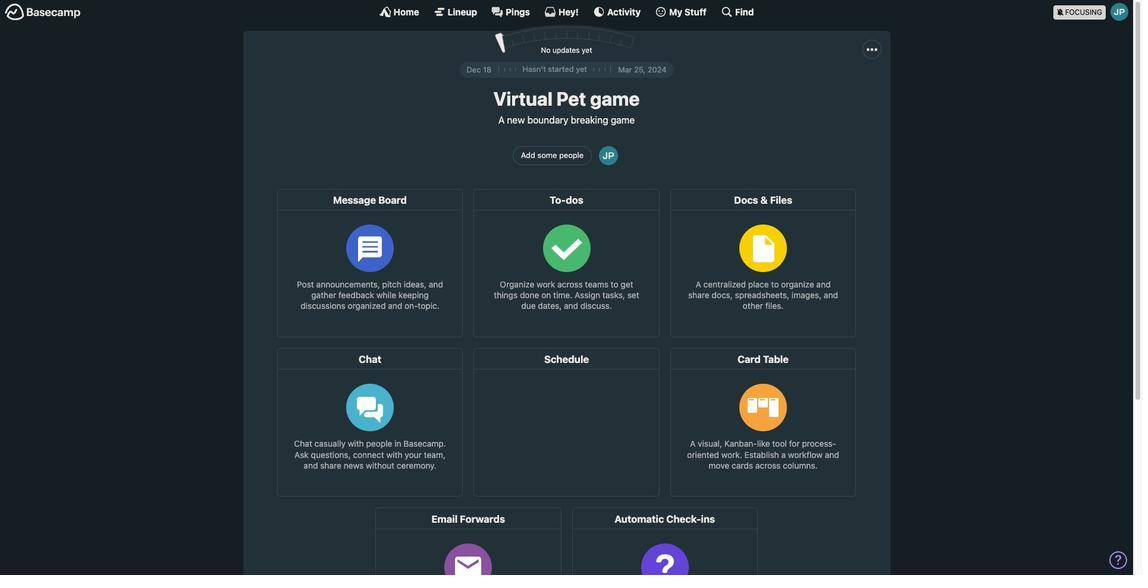 Task type: vqa. For each thing, say whether or not it's contained in the screenshot.
the bottom YET
yes



Task type: locate. For each thing, give the bounding box(es) containing it.
home
[[394, 6, 419, 17]]

add some people link
[[513, 146, 592, 165]]

0 vertical spatial yet
[[582, 46, 592, 55]]

game down mar
[[590, 88, 640, 110]]

1 vertical spatial game
[[611, 115, 635, 125]]

dec 18
[[467, 65, 492, 74]]

find
[[735, 6, 754, 17]]

started
[[548, 65, 574, 74]]

lineup link
[[434, 6, 477, 18]]

1 vertical spatial yet
[[576, 65, 587, 74]]

add
[[521, 151, 535, 160]]

hey!
[[559, 6, 579, 17]]

move the needle link
[[505, 26, 581, 46]]

2024
[[648, 65, 667, 74]]

turn off link
[[584, 26, 629, 46]]

new
[[507, 115, 525, 125]]

hasn't
[[523, 65, 546, 74]]

hasn't started yet
[[523, 65, 587, 74]]

yet for hasn't started yet
[[576, 65, 587, 74]]

yet right 'started'
[[576, 65, 587, 74]]

no updates yet
[[541, 46, 592, 55]]

pet
[[557, 88, 586, 110]]

yet down "turn"
[[582, 46, 592, 55]]

pings
[[506, 6, 530, 17]]

pings button
[[492, 6, 530, 18]]

focusing
[[1065, 7, 1103, 16]]

game right breaking
[[611, 115, 635, 125]]

move the needle
[[513, 31, 573, 40]]

virtual
[[494, 88, 553, 110]]

no
[[541, 46, 551, 55]]

stuff
[[685, 6, 707, 17]]

yet
[[582, 46, 592, 55], [576, 65, 587, 74]]

move
[[513, 31, 533, 40]]

mar 25, 2024
[[618, 65, 667, 74]]

game
[[590, 88, 640, 110], [611, 115, 635, 125]]

a
[[498, 115, 505, 125]]

my
[[669, 6, 683, 17]]

my stuff
[[669, 6, 707, 17]]



Task type: describe. For each thing, give the bounding box(es) containing it.
hey! button
[[544, 6, 579, 18]]

0 vertical spatial game
[[590, 88, 640, 110]]

some
[[538, 151, 557, 160]]

turn off
[[592, 31, 620, 40]]

boundary
[[528, 115, 569, 125]]

switch accounts image
[[5, 3, 81, 21]]

activity
[[607, 6, 641, 17]]

dec
[[467, 65, 481, 74]]

home link
[[379, 6, 419, 18]]

my stuff button
[[655, 6, 707, 18]]

updates
[[553, 46, 580, 55]]

yet for no updates yet
[[582, 46, 592, 55]]

turn
[[592, 31, 608, 40]]

off
[[610, 31, 620, 40]]

mar
[[618, 65, 632, 74]]

the
[[535, 31, 546, 40]]

focusing button
[[1054, 0, 1133, 23]]

18
[[483, 65, 492, 74]]

james peterson image
[[599, 146, 618, 165]]

lineup
[[448, 6, 477, 17]]

main element
[[0, 0, 1133, 23]]

find button
[[721, 6, 754, 18]]

add some people
[[521, 151, 584, 160]]

virtual pet game a new boundary breaking game
[[494, 88, 640, 125]]

james peterson image
[[1111, 3, 1129, 21]]

25,
[[634, 65, 646, 74]]

needle
[[549, 31, 573, 40]]

activity link
[[593, 6, 641, 18]]

breaking
[[571, 115, 608, 125]]

people
[[559, 151, 584, 160]]



